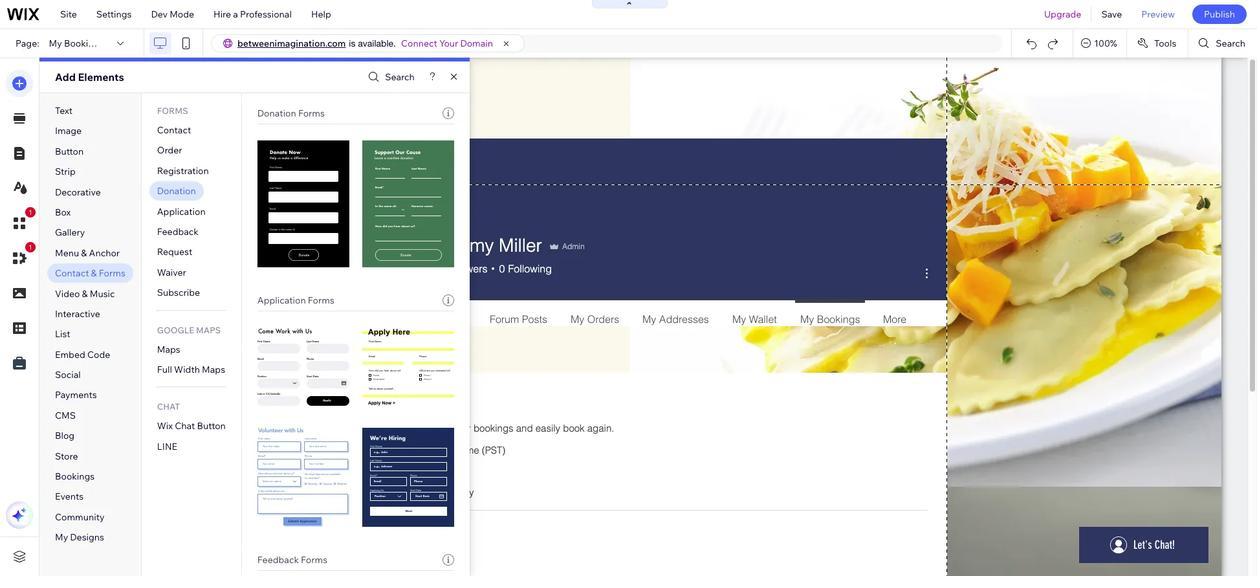Task type: locate. For each thing, give the bounding box(es) containing it.
settings
[[96, 8, 132, 20]]

domain
[[461, 38, 493, 49]]

0 vertical spatial &
[[81, 247, 87, 259]]

1 button left the menu at the left of the page
[[6, 242, 36, 272]]

1 vertical spatial search
[[385, 71, 415, 83]]

1 vertical spatial application
[[258, 295, 306, 306]]

video & music
[[55, 288, 115, 299]]

hire a professional
[[214, 8, 292, 20]]

donation
[[258, 107, 296, 119], [157, 185, 196, 197]]

maps
[[196, 325, 221, 335], [157, 343, 180, 355], [202, 364, 225, 375]]

code
[[87, 349, 110, 360]]

publish button
[[1193, 5, 1248, 24]]

search button
[[1189, 29, 1258, 58], [365, 68, 415, 86]]

box
[[55, 206, 71, 218]]

music
[[90, 288, 115, 299]]

embed code
[[55, 349, 110, 360]]

strip
[[55, 166, 76, 177]]

professional
[[240, 8, 292, 20]]

full width maps
[[157, 364, 225, 375]]

preview
[[1142, 8, 1176, 20]]

1 horizontal spatial donation
[[258, 107, 296, 119]]

contact up order
[[157, 124, 191, 136]]

tools button
[[1128, 29, 1189, 58]]

0 vertical spatial feedback
[[157, 226, 199, 238]]

donation forms
[[258, 107, 325, 119]]

1 vertical spatial feedback
[[258, 554, 299, 566]]

0 vertical spatial contact
[[157, 124, 191, 136]]

forms
[[157, 106, 188, 116], [298, 107, 325, 119], [99, 267, 125, 279], [308, 295, 335, 306], [301, 554, 328, 566]]

community
[[55, 511, 105, 523]]

1 left box
[[28, 208, 32, 216]]

my left designs
[[55, 532, 68, 543]]

&
[[81, 247, 87, 259], [91, 267, 97, 279], [82, 288, 88, 299]]

contact for contact
[[157, 124, 191, 136]]

is
[[349, 38, 356, 49]]

bookings up events
[[55, 471, 95, 482]]

0 horizontal spatial button
[[55, 146, 84, 157]]

0 horizontal spatial search
[[385, 71, 415, 83]]

0 vertical spatial my
[[49, 38, 62, 49]]

1 vertical spatial donation
[[157, 185, 196, 197]]

1 button
[[6, 207, 36, 237], [6, 242, 36, 272]]

anchor
[[89, 247, 120, 259]]

upgrade
[[1045, 8, 1082, 20]]

0 horizontal spatial donation
[[157, 185, 196, 197]]

order
[[157, 145, 182, 156]]

feedback for feedback forms
[[258, 554, 299, 566]]

blog
[[55, 430, 75, 442]]

1 1 button from the top
[[6, 207, 36, 237]]

donation for donation forms
[[258, 107, 296, 119]]

1 vertical spatial button
[[197, 420, 226, 432]]

application
[[157, 206, 206, 217], [258, 295, 306, 306]]

waiver
[[157, 267, 186, 278]]

my for my bookings
[[49, 38, 62, 49]]

maps right width
[[202, 364, 225, 375]]

maps right google
[[196, 325, 221, 335]]

button down image
[[55, 146, 84, 157]]

hire
[[214, 8, 231, 20]]

text
[[55, 105, 73, 117]]

available.
[[358, 38, 396, 49]]

0 horizontal spatial search button
[[365, 68, 415, 86]]

0 horizontal spatial feedback
[[157, 226, 199, 238]]

0 vertical spatial application
[[157, 206, 206, 217]]

application for application
[[157, 206, 206, 217]]

feedback
[[157, 226, 199, 238], [258, 554, 299, 566]]

connect
[[401, 38, 437, 49]]

search down 'publish' button
[[1217, 38, 1246, 49]]

0 horizontal spatial application
[[157, 206, 206, 217]]

1
[[28, 208, 32, 216], [28, 243, 32, 251]]

button right wix
[[197, 420, 226, 432]]

application for application forms
[[258, 295, 306, 306]]

0 vertical spatial 1 button
[[6, 207, 36, 237]]

1 vertical spatial &
[[91, 267, 97, 279]]

help
[[311, 8, 331, 20]]

0 vertical spatial search button
[[1189, 29, 1258, 58]]

0 vertical spatial donation
[[258, 107, 296, 119]]

search button down 'available.'
[[365, 68, 415, 86]]

2 vertical spatial &
[[82, 288, 88, 299]]

my bookings
[[49, 38, 104, 49]]

1 horizontal spatial search button
[[1189, 29, 1258, 58]]

1 left the menu at the left of the page
[[28, 243, 32, 251]]

1 vertical spatial contact
[[55, 267, 89, 279]]

decorative
[[55, 186, 101, 198]]

0 vertical spatial 1
[[28, 208, 32, 216]]

1 vertical spatial 1
[[28, 243, 32, 251]]

1 horizontal spatial contact
[[157, 124, 191, 136]]

1 vertical spatial 1 button
[[6, 242, 36, 272]]

search button down publish
[[1189, 29, 1258, 58]]

1 vertical spatial chat
[[175, 420, 195, 432]]

button
[[55, 146, 84, 157], [197, 420, 226, 432]]

line
[[157, 441, 177, 452]]

maps down google
[[157, 343, 180, 355]]

search
[[1217, 38, 1246, 49], [385, 71, 415, 83]]

menu & anchor
[[55, 247, 120, 259]]

wix
[[157, 420, 173, 432]]

your
[[440, 38, 459, 49]]

request
[[157, 246, 192, 258]]

& down menu & anchor
[[91, 267, 97, 279]]

1 horizontal spatial button
[[197, 420, 226, 432]]

events
[[55, 491, 84, 503]]

chat right wix
[[175, 420, 195, 432]]

chat
[[157, 402, 180, 412], [175, 420, 195, 432]]

1 horizontal spatial feedback
[[258, 554, 299, 566]]

& right the menu at the left of the page
[[81, 247, 87, 259]]

my for my designs
[[55, 532, 68, 543]]

contact up video
[[55, 267, 89, 279]]

bookings down the site
[[64, 38, 104, 49]]

my down the site
[[49, 38, 62, 49]]

& right video
[[82, 288, 88, 299]]

elements
[[78, 71, 124, 84]]

save
[[1102, 8, 1123, 20]]

my
[[49, 38, 62, 49], [55, 532, 68, 543]]

1 button left box
[[6, 207, 36, 237]]

payments
[[55, 389, 97, 401]]

1 horizontal spatial application
[[258, 295, 306, 306]]

2 1 from the top
[[28, 243, 32, 251]]

betweenimagination.com
[[238, 38, 346, 49]]

save button
[[1092, 0, 1132, 28]]

chat up wix
[[157, 402, 180, 412]]

0 vertical spatial chat
[[157, 402, 180, 412]]

1 vertical spatial search button
[[365, 68, 415, 86]]

store
[[55, 450, 78, 462]]

1 vertical spatial maps
[[157, 343, 180, 355]]

100% button
[[1074, 29, 1127, 58]]

contact
[[157, 124, 191, 136], [55, 267, 89, 279]]

0 horizontal spatial contact
[[55, 267, 89, 279]]

& for video
[[82, 288, 88, 299]]

1 vertical spatial my
[[55, 532, 68, 543]]

wix chat button
[[157, 420, 226, 432]]

bookings
[[64, 38, 104, 49], [55, 471, 95, 482]]

1 horizontal spatial search
[[1217, 38, 1246, 49]]

search down connect
[[385, 71, 415, 83]]

& for contact
[[91, 267, 97, 279]]



Task type: vqa. For each thing, say whether or not it's contained in the screenshot.
Search
yes



Task type: describe. For each thing, give the bounding box(es) containing it.
forms for donation
[[298, 107, 325, 119]]

donation for donation
[[157, 185, 196, 197]]

cms
[[55, 410, 76, 421]]

contact & forms
[[55, 267, 125, 279]]

0 vertical spatial maps
[[196, 325, 221, 335]]

menu
[[55, 247, 79, 259]]

full
[[157, 364, 172, 375]]

a
[[233, 8, 238, 20]]

interactive
[[55, 308, 100, 320]]

image
[[55, 125, 82, 137]]

width
[[174, 364, 200, 375]]

google
[[157, 325, 194, 335]]

feedback forms
[[258, 554, 328, 566]]

dev
[[151, 8, 168, 20]]

gallery
[[55, 227, 85, 238]]

preview button
[[1132, 0, 1185, 28]]

social
[[55, 369, 81, 381]]

& for menu
[[81, 247, 87, 259]]

add elements
[[55, 71, 124, 84]]

registration
[[157, 165, 209, 177]]

2 1 button from the top
[[6, 242, 36, 272]]

publish
[[1205, 8, 1236, 20]]

0 vertical spatial search
[[1217, 38, 1246, 49]]

tools
[[1155, 38, 1177, 49]]

add
[[55, 71, 76, 84]]

feedback for feedback
[[157, 226, 199, 238]]

1 vertical spatial bookings
[[55, 471, 95, 482]]

site
[[60, 8, 77, 20]]

2 vertical spatial maps
[[202, 364, 225, 375]]

forms for feedback
[[301, 554, 328, 566]]

mode
[[170, 8, 194, 20]]

dev mode
[[151, 8, 194, 20]]

forms for application
[[308, 295, 335, 306]]

subscribe
[[157, 287, 200, 299]]

0 vertical spatial button
[[55, 146, 84, 157]]

application forms
[[258, 295, 335, 306]]

designs
[[70, 532, 104, 543]]

my designs
[[55, 532, 104, 543]]

0 vertical spatial bookings
[[64, 38, 104, 49]]

embed
[[55, 349, 85, 360]]

google maps
[[157, 325, 221, 335]]

contact for contact & forms
[[55, 267, 89, 279]]

is available. connect your domain
[[349, 38, 493, 49]]

100%
[[1095, 38, 1118, 49]]

list
[[55, 328, 70, 340]]

1 1 from the top
[[28, 208, 32, 216]]

video
[[55, 288, 80, 299]]



